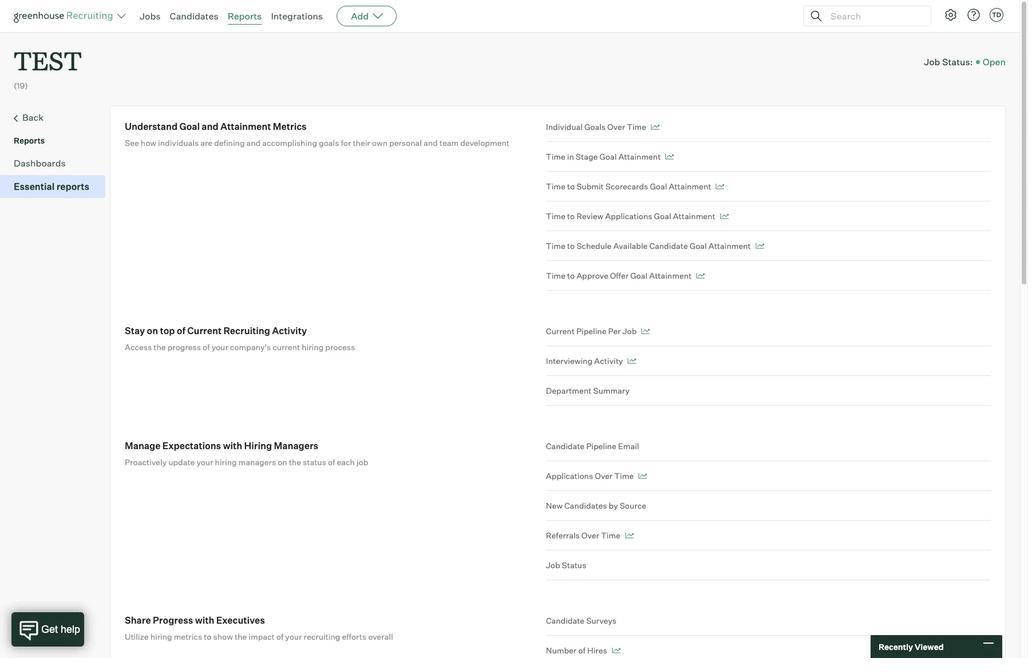 Task type: vqa. For each thing, say whether or not it's contained in the screenshot.
Michelle Gardner UI Designer at Walmart
no



Task type: locate. For each thing, give the bounding box(es) containing it.
goals
[[584, 122, 606, 132]]

to for submit
[[567, 182, 575, 191]]

progress
[[153, 615, 193, 626]]

candidate
[[650, 241, 688, 251], [546, 442, 585, 451], [546, 616, 585, 626]]

time left schedule in the right top of the page
[[546, 241, 566, 251]]

update
[[168, 458, 195, 467]]

of right top
[[177, 325, 185, 337]]

0 horizontal spatial applications
[[546, 471, 593, 481]]

back
[[22, 112, 44, 123]]

your down expectations
[[197, 458, 213, 467]]

time left submit
[[546, 182, 566, 191]]

are
[[200, 138, 212, 148]]

pipeline left email
[[586, 442, 617, 451]]

with inside 'share progress with executives utilize hiring metrics to show the impact of your recruiting efforts overall'
[[195, 615, 214, 626]]

1 horizontal spatial on
[[278, 458, 287, 467]]

0 horizontal spatial the
[[154, 342, 166, 352]]

essential reports
[[14, 181, 89, 192]]

candidate for manage expectations with hiring managers
[[546, 442, 585, 451]]

approve
[[577, 271, 608, 281]]

candidate up number
[[546, 616, 585, 626]]

the
[[154, 342, 166, 352], [289, 458, 301, 467], [235, 632, 247, 642]]

job right per
[[623, 326, 637, 336]]

current
[[273, 342, 300, 352]]

to
[[567, 182, 575, 191], [567, 211, 575, 221], [567, 241, 575, 251], [567, 271, 575, 281], [204, 632, 212, 642]]

of left each
[[328, 458, 335, 467]]

over up new candidates by source
[[595, 471, 613, 481]]

over for referrals over time
[[582, 531, 599, 541]]

the inside stay on top of current recruiting activity access the progress of your company's current hiring process
[[154, 342, 166, 352]]

candidates left by
[[565, 501, 607, 511]]

with inside manage expectations with hiring managers proactively update your hiring managers on the status of each job
[[223, 440, 242, 452]]

2 horizontal spatial job
[[924, 56, 940, 67]]

to left "show"
[[204, 632, 212, 642]]

candidate up 'applications over time'
[[546, 442, 585, 451]]

0 vertical spatial applications
[[605, 211, 652, 221]]

review
[[577, 211, 604, 221]]

reports down back at the top left
[[14, 136, 45, 146]]

test (19)
[[14, 44, 82, 91]]

metrics
[[273, 121, 307, 132]]

their
[[353, 138, 370, 148]]

individual
[[546, 122, 583, 132]]

1 vertical spatial hiring
[[215, 458, 237, 467]]

add button
[[337, 6, 397, 26]]

accomplishing
[[262, 138, 317, 148]]

0 vertical spatial on
[[147, 325, 158, 337]]

candidate surveys link
[[546, 615, 991, 636]]

interviewing
[[546, 356, 593, 366]]

0 vertical spatial activity
[[272, 325, 307, 337]]

over
[[608, 122, 625, 132], [595, 471, 613, 481], [582, 531, 599, 541]]

icon chart image for referrals over time
[[625, 533, 634, 539]]

hiring down progress
[[150, 632, 172, 642]]

job for job status:
[[924, 56, 940, 67]]

0 vertical spatial pipeline
[[576, 326, 607, 336]]

to left review
[[567, 211, 575, 221]]

candidates link
[[170, 10, 219, 22]]

reports right candidates link
[[228, 10, 262, 22]]

Search text field
[[828, 8, 921, 24]]

icon chart image
[[651, 124, 660, 130], [666, 154, 674, 160], [716, 184, 725, 190], [720, 214, 729, 219], [756, 243, 764, 249], [696, 273, 705, 279], [641, 329, 650, 334], [628, 359, 636, 364], [638, 474, 647, 479], [625, 533, 634, 539], [612, 648, 620, 654]]

current
[[187, 325, 222, 337], [546, 326, 575, 336]]

2 horizontal spatial the
[[289, 458, 301, 467]]

of right impact
[[276, 632, 284, 642]]

your
[[212, 342, 228, 352], [197, 458, 213, 467], [285, 632, 302, 642]]

integrations link
[[271, 10, 323, 22]]

1 vertical spatial reports
[[14, 136, 45, 146]]

with up metrics at the bottom left
[[195, 615, 214, 626]]

of inside 'share progress with executives utilize hiring metrics to show the impact of your recruiting efforts overall'
[[276, 632, 284, 642]]

status:
[[942, 56, 973, 67]]

0 horizontal spatial job
[[546, 561, 560, 570]]

icon chart image for time to schedule available candidate goal attainment
[[756, 243, 764, 249]]

hiring right current
[[302, 342, 324, 352]]

1 vertical spatial candidate
[[546, 442, 585, 451]]

offer
[[610, 271, 629, 281]]

1 vertical spatial over
[[595, 471, 613, 481]]

2 vertical spatial the
[[235, 632, 247, 642]]

show
[[213, 632, 233, 642]]

expectations
[[162, 440, 221, 452]]

to for schedule
[[567, 241, 575, 251]]

your left 'company's' at left
[[212, 342, 228, 352]]

2 vertical spatial candidate
[[546, 616, 585, 626]]

stage
[[576, 152, 598, 162]]

time to schedule available candidate goal attainment
[[546, 241, 751, 251]]

candidates right jobs
[[170, 10, 219, 22]]

with
[[223, 440, 242, 452], [195, 615, 214, 626]]

2 horizontal spatial hiring
[[302, 342, 324, 352]]

icon chart image for time in stage goal attainment
[[666, 154, 674, 160]]

current up interviewing
[[546, 326, 575, 336]]

interviewing activity
[[546, 356, 623, 366]]

2 vertical spatial your
[[285, 632, 302, 642]]

progress
[[168, 342, 201, 352]]

access
[[125, 342, 152, 352]]

1 vertical spatial candidates
[[565, 501, 607, 511]]

0 horizontal spatial hiring
[[150, 632, 172, 642]]

1 vertical spatial pipeline
[[586, 442, 617, 451]]

pipeline left per
[[576, 326, 607, 336]]

2 vertical spatial job
[[546, 561, 560, 570]]

activity
[[272, 325, 307, 337], [594, 356, 623, 366]]

0 vertical spatial your
[[212, 342, 228, 352]]

0 horizontal spatial activity
[[272, 325, 307, 337]]

0 vertical spatial hiring
[[302, 342, 324, 352]]

2 vertical spatial hiring
[[150, 632, 172, 642]]

and left team
[[424, 138, 438, 148]]

icon chart image for time to approve offer goal attainment
[[696, 273, 705, 279]]

number
[[546, 646, 577, 656]]

1 vertical spatial applications
[[546, 471, 593, 481]]

activity up the summary
[[594, 356, 623, 366]]

1 vertical spatial the
[[289, 458, 301, 467]]

of right progress
[[203, 342, 210, 352]]

0 horizontal spatial current
[[187, 325, 222, 337]]

2 horizontal spatial and
[[424, 138, 438, 148]]

with left hiring
[[223, 440, 242, 452]]

surveys
[[586, 616, 617, 626]]

time to approve offer goal attainment
[[546, 271, 692, 281]]

stay
[[125, 325, 145, 337]]

0 horizontal spatial and
[[202, 121, 219, 132]]

0 vertical spatial job
[[924, 56, 940, 67]]

time down email
[[614, 471, 634, 481]]

executives
[[216, 615, 265, 626]]

goal
[[179, 121, 200, 132], [600, 152, 617, 162], [650, 182, 667, 191], [654, 211, 671, 221], [690, 241, 707, 251], [630, 271, 648, 281]]

to left approve on the right
[[567, 271, 575, 281]]

applications
[[605, 211, 652, 221], [546, 471, 593, 481]]

over right referrals
[[582, 531, 599, 541]]

pipeline for manage expectations with hiring managers
[[586, 442, 617, 451]]

attainment
[[220, 121, 271, 132], [619, 152, 661, 162], [669, 182, 711, 191], [673, 211, 715, 221], [709, 241, 751, 251], [649, 271, 692, 281]]

team
[[440, 138, 459, 148]]

add
[[351, 10, 369, 22]]

essential reports link
[[14, 180, 101, 194]]

candidate right available at the top right of the page
[[650, 241, 688, 251]]

0 vertical spatial candidates
[[170, 10, 219, 22]]

jobs link
[[140, 10, 161, 22]]

on down managers
[[278, 458, 287, 467]]

time in stage goal attainment
[[546, 152, 661, 162]]

0 vertical spatial the
[[154, 342, 166, 352]]

on left top
[[147, 325, 158, 337]]

referrals
[[546, 531, 580, 541]]

hiring left managers
[[215, 458, 237, 467]]

goal inside understand goal and attainment metrics see how individuals are defining and accomplishing goals for their own personal and team development
[[179, 121, 200, 132]]

the down top
[[154, 342, 166, 352]]

and up are
[[202, 121, 219, 132]]

hires
[[587, 646, 607, 656]]

to left schedule in the right top of the page
[[567, 241, 575, 251]]

to left submit
[[567, 182, 575, 191]]

to for approve
[[567, 271, 575, 281]]

hiring
[[302, 342, 324, 352], [215, 458, 237, 467], [150, 632, 172, 642]]

to for review
[[567, 211, 575, 221]]

recruiting
[[224, 325, 270, 337]]

(19)
[[14, 81, 28, 91]]

new candidates by source
[[546, 501, 646, 511]]

current inside stay on top of current recruiting activity access the progress of your company's current hiring process
[[187, 325, 222, 337]]

1 vertical spatial your
[[197, 458, 213, 467]]

personal
[[389, 138, 422, 148]]

candidates
[[170, 10, 219, 22], [565, 501, 607, 511]]

0 horizontal spatial on
[[147, 325, 158, 337]]

manage
[[125, 440, 161, 452]]

1 horizontal spatial hiring
[[215, 458, 237, 467]]

the down managers
[[289, 458, 301, 467]]

0 vertical spatial with
[[223, 440, 242, 452]]

current up progress
[[187, 325, 222, 337]]

of left the hires
[[578, 646, 586, 656]]

1 horizontal spatial with
[[223, 440, 242, 452]]

0 horizontal spatial candidates
[[170, 10, 219, 22]]

1 vertical spatial with
[[195, 615, 214, 626]]

and right defining
[[246, 138, 261, 148]]

0 vertical spatial reports
[[228, 10, 262, 22]]

td button
[[988, 6, 1006, 24]]

job
[[924, 56, 940, 67], [623, 326, 637, 336], [546, 561, 560, 570]]

job left status:
[[924, 56, 940, 67]]

activity up current
[[272, 325, 307, 337]]

source
[[620, 501, 646, 511]]

job left status
[[546, 561, 560, 570]]

your inside stay on top of current recruiting activity access the progress of your company's current hiring process
[[212, 342, 228, 352]]

back link
[[14, 111, 101, 125]]

td button
[[990, 8, 1004, 22]]

icon chart image for applications over time
[[638, 474, 647, 479]]

with for hiring
[[223, 440, 242, 452]]

2 vertical spatial over
[[582, 531, 599, 541]]

applications down time to submit scorecards goal attainment at the top right of the page
[[605, 211, 652, 221]]

time right goals in the right of the page
[[627, 122, 646, 132]]

0 vertical spatial over
[[608, 122, 625, 132]]

overall
[[368, 632, 393, 642]]

hiring inside stay on top of current recruiting activity access the progress of your company's current hiring process
[[302, 342, 324, 352]]

your left recruiting
[[285, 632, 302, 642]]

over right goals in the right of the page
[[608, 122, 625, 132]]

1 horizontal spatial the
[[235, 632, 247, 642]]

the down the executives
[[235, 632, 247, 642]]

0 horizontal spatial with
[[195, 615, 214, 626]]

time to submit scorecards goal attainment
[[546, 182, 711, 191]]

applications up new
[[546, 471, 593, 481]]

development
[[460, 138, 510, 148]]

1 horizontal spatial job
[[623, 326, 637, 336]]

on
[[147, 325, 158, 337], [278, 458, 287, 467]]

reports
[[228, 10, 262, 22], [14, 136, 45, 146]]

1 vertical spatial job
[[623, 326, 637, 336]]

1 vertical spatial on
[[278, 458, 287, 467]]

1 horizontal spatial candidates
[[565, 501, 607, 511]]

1 vertical spatial activity
[[594, 356, 623, 366]]

1 horizontal spatial activity
[[594, 356, 623, 366]]



Task type: describe. For each thing, give the bounding box(es) containing it.
submit
[[577, 182, 604, 191]]

activity inside stay on top of current recruiting activity access the progress of your company's current hiring process
[[272, 325, 307, 337]]

new candidates by source link
[[546, 491, 991, 521]]

0 vertical spatial candidate
[[650, 241, 688, 251]]

job status link
[[546, 551, 991, 581]]

department summary link
[[546, 376, 991, 406]]

candidate for share progress with executives
[[546, 616, 585, 626]]

stay on top of current recruiting activity access the progress of your company's current hiring process
[[125, 325, 355, 352]]

test
[[14, 44, 82, 77]]

your inside manage expectations with hiring managers proactively update your hiring managers on the status of each job
[[197, 458, 213, 467]]

goals
[[319, 138, 339, 148]]

recruiting
[[304, 632, 340, 642]]

by
[[609, 501, 618, 511]]

time left approve on the right
[[546, 271, 566, 281]]

time left the in
[[546, 152, 566, 162]]

1 horizontal spatial current
[[546, 326, 575, 336]]

time left review
[[546, 211, 566, 221]]

test link
[[14, 32, 82, 80]]

process
[[325, 342, 355, 352]]

status
[[562, 561, 586, 570]]

managers
[[274, 440, 318, 452]]

icon chart image for time to review applications goal attainment
[[720, 214, 729, 219]]

0 horizontal spatial reports
[[14, 136, 45, 146]]

the inside 'share progress with executives utilize hiring metrics to show the impact of your recruiting efforts overall'
[[235, 632, 247, 642]]

configure image
[[944, 8, 958, 22]]

to inside 'share progress with executives utilize hiring metrics to show the impact of your recruiting efforts overall'
[[204, 632, 212, 642]]

icon chart image for individual goals over time
[[651, 124, 660, 130]]

attainment inside understand goal and attainment metrics see how individuals are defining and accomplishing goals for their own personal and team development
[[220, 121, 271, 132]]

1 horizontal spatial reports
[[228, 10, 262, 22]]

summary
[[593, 386, 630, 396]]

icon chart image for interviewing activity
[[628, 359, 636, 364]]

in
[[567, 152, 574, 162]]

managers
[[239, 458, 276, 467]]

job status
[[546, 561, 586, 570]]

hiring inside 'share progress with executives utilize hiring metrics to show the impact of your recruiting efforts overall'
[[150, 632, 172, 642]]

candidate pipeline email
[[546, 442, 639, 451]]

1 horizontal spatial applications
[[605, 211, 652, 221]]

on inside manage expectations with hiring managers proactively update your hiring managers on the status of each job
[[278, 458, 287, 467]]

recently
[[879, 642, 913, 652]]

defining
[[214, 138, 245, 148]]

job for job status
[[546, 561, 560, 570]]

job
[[357, 458, 368, 467]]

job status:
[[924, 56, 973, 67]]

per
[[608, 326, 621, 336]]

metrics
[[174, 632, 202, 642]]

dashboards link
[[14, 156, 101, 170]]

icon chart image for number of hires
[[612, 648, 620, 654]]

recently viewed
[[879, 642, 944, 652]]

referrals over time
[[546, 531, 621, 541]]

candidate surveys
[[546, 616, 617, 626]]

top
[[160, 325, 175, 337]]

dashboards
[[14, 158, 66, 169]]

own
[[372, 138, 388, 148]]

department
[[546, 386, 592, 396]]

1 horizontal spatial and
[[246, 138, 261, 148]]

candidate pipeline email link
[[546, 440, 991, 462]]

your inside 'share progress with executives utilize hiring metrics to show the impact of your recruiting efforts overall'
[[285, 632, 302, 642]]

number of hires
[[546, 646, 607, 656]]

status
[[303, 458, 326, 467]]

utilize
[[125, 632, 149, 642]]

individual goals over time
[[546, 122, 646, 132]]

essential
[[14, 181, 55, 192]]

applications over time
[[546, 471, 634, 481]]

available
[[613, 241, 648, 251]]

on inside stay on top of current recruiting activity access the progress of your company's current hiring process
[[147, 325, 158, 337]]

manage expectations with hiring managers proactively update your hiring managers on the status of each job
[[125, 440, 368, 467]]

reports
[[56, 181, 89, 192]]

efforts
[[342, 632, 366, 642]]

share
[[125, 615, 151, 626]]

company's
[[230, 342, 271, 352]]

hiring inside manage expectations with hiring managers proactively update your hiring managers on the status of each job
[[215, 458, 237, 467]]

proactively
[[125, 458, 167, 467]]

impact
[[249, 632, 275, 642]]

individuals
[[158, 138, 199, 148]]

with for executives
[[195, 615, 214, 626]]

icon chart image for time to submit scorecards goal attainment
[[716, 184, 725, 190]]

see
[[125, 138, 139, 148]]

time down by
[[601, 531, 621, 541]]

open
[[983, 56, 1006, 67]]

of inside manage expectations with hiring managers proactively update your hiring managers on the status of each job
[[328, 458, 335, 467]]

schedule
[[577, 241, 612, 251]]

viewed
[[915, 642, 944, 652]]

pipeline for stay on top of current recruiting activity
[[576, 326, 607, 336]]

the inside manage expectations with hiring managers proactively update your hiring managers on the status of each job
[[289, 458, 301, 467]]

jobs
[[140, 10, 161, 22]]

each
[[337, 458, 355, 467]]

hiring
[[244, 440, 272, 452]]

how
[[141, 138, 156, 148]]

understand
[[125, 121, 178, 132]]

scorecards
[[606, 182, 648, 191]]

current pipeline per job
[[546, 326, 637, 336]]

over for applications over time
[[595, 471, 613, 481]]

email
[[618, 442, 639, 451]]

department summary
[[546, 386, 630, 396]]

understand goal and attainment metrics see how individuals are defining and accomplishing goals for their own personal and team development
[[125, 121, 510, 148]]

icon chart image for current pipeline per job
[[641, 329, 650, 334]]

greenhouse recruiting image
[[14, 9, 117, 23]]

reports link
[[228, 10, 262, 22]]



